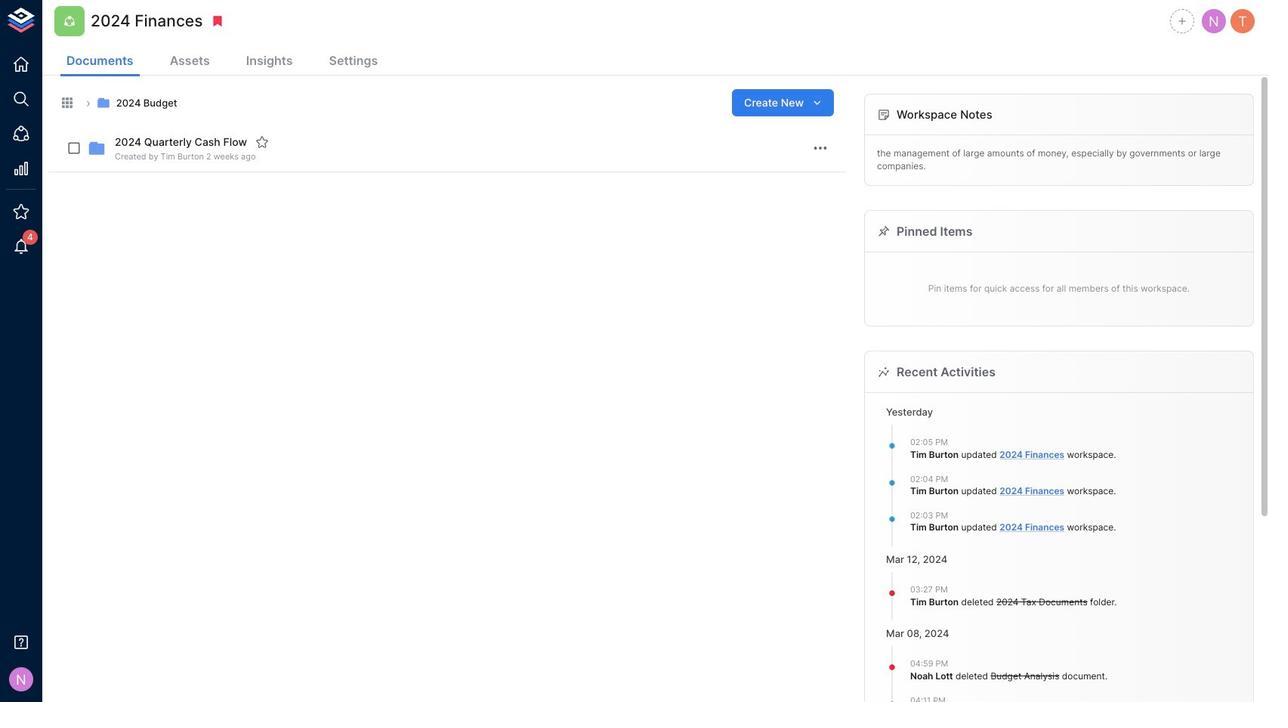 Task type: locate. For each thing, give the bounding box(es) containing it.
favorite image
[[255, 135, 269, 149]]



Task type: vqa. For each thing, say whether or not it's contained in the screenshot.
Workspace notes are visible to all members and guests. text field
no



Task type: describe. For each thing, give the bounding box(es) containing it.
remove bookmark image
[[211, 14, 225, 28]]



